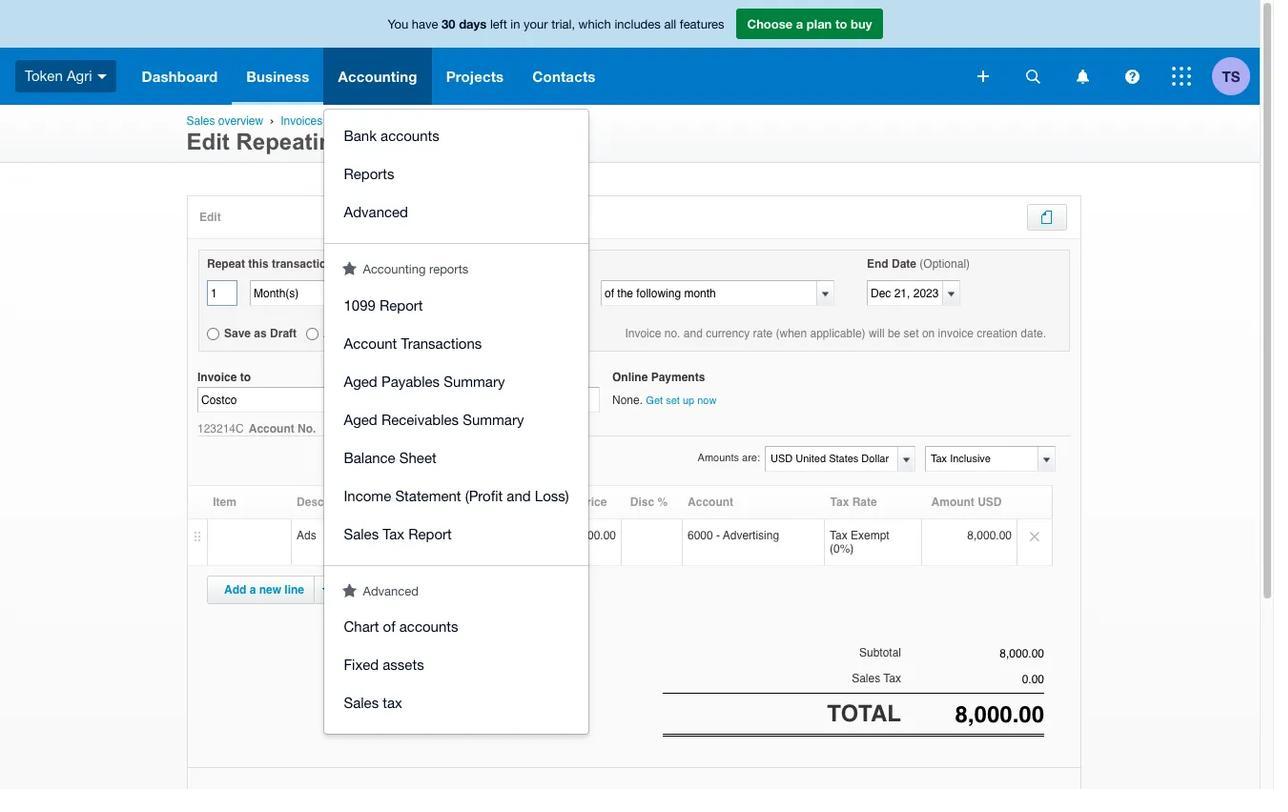 Task type: locate. For each thing, give the bounding box(es) containing it.
report up approve for sending radio
[[380, 297, 423, 313]]

1 vertical spatial accounting
[[363, 262, 426, 277]]

account no.
[[249, 423, 319, 436]]

and right no.
[[684, 327, 703, 341]]

sales inside reports group
[[344, 526, 379, 542]]

advanced down reports
[[344, 204, 408, 220]]

svg image
[[1026, 69, 1040, 83], [1077, 69, 1089, 83], [1125, 69, 1140, 83], [97, 74, 106, 79]]

Approve for Sending radio
[[379, 328, 392, 341]]

bank accounts
[[344, 128, 440, 144]]

0 vertical spatial account
[[344, 335, 397, 352]]

1 favourites image from the top
[[343, 261, 357, 276]]

and
[[684, 327, 703, 341], [507, 488, 531, 504]]

2 aged from the top
[[344, 412, 378, 428]]

income statement (profit and loss)
[[344, 488, 569, 504]]

amounts are:
[[698, 453, 760, 465]]

›
[[270, 114, 274, 127], [329, 114, 333, 127]]

sales for sales tax
[[852, 672, 881, 686]]

tax left exempt
[[830, 530, 848, 543]]

contacts button
[[518, 48, 610, 105]]

1 vertical spatial report
[[409, 526, 452, 542]]

item
[[213, 496, 236, 510]]

advanced up of
[[363, 584, 419, 599]]

0 vertical spatial summary
[[444, 373, 505, 390]]

Due Date text field
[[555, 280, 586, 306]]

accounts
[[381, 128, 440, 144], [400, 619, 458, 635]]

6000
[[688, 530, 713, 543]]

a inside "link"
[[250, 584, 256, 598]]

ts button
[[1213, 48, 1260, 105]]

accounting inside popup button
[[338, 68, 418, 85]]

aged for aged receivables summary
[[344, 412, 378, 428]]

repeat this transaction every
[[207, 258, 367, 271]]

advertising
[[723, 530, 779, 543]]

token agri
[[25, 67, 92, 84]]

amount
[[932, 496, 975, 510]]

1 aged from the top
[[344, 373, 378, 390]]

1 vertical spatial favourites image
[[343, 583, 357, 598]]

account down 1099
[[344, 335, 397, 352]]

next
[[413, 258, 438, 271]]

projects
[[446, 68, 504, 85]]

sales left overview
[[187, 114, 215, 128]]

1 horizontal spatial approve
[[397, 327, 443, 341]]

6000 - advertising
[[688, 530, 779, 543]]

set left up
[[666, 395, 680, 408]]

tax
[[831, 496, 849, 510], [383, 526, 405, 542], [830, 530, 848, 543], [884, 672, 902, 686]]

report inside the sales tax report link
[[409, 526, 452, 542]]

› right the invoices link at the left top of the page
[[329, 114, 333, 127]]

tax down the income
[[383, 526, 405, 542]]

invoice to
[[197, 371, 251, 384]]

subtotal
[[860, 647, 902, 661]]

accounting down you
[[338, 68, 418, 85]]

1 vertical spatial to
[[240, 371, 251, 384]]

assets
[[383, 657, 424, 674]]

favourites image right more add line options... image
[[343, 583, 357, 598]]

tax inside 'tax exempt (0%)'
[[830, 530, 848, 543]]

days
[[459, 16, 487, 31]]

a left 'plan'
[[796, 16, 804, 31]]

currency
[[706, 327, 750, 341]]

accounting for accounting reports
[[363, 262, 426, 277]]

as
[[254, 327, 267, 341]]

favourites image up 1099
[[343, 261, 357, 276]]

invoice up reports
[[353, 129, 432, 155]]

sales for sales overview › invoices › edit repeating invoice
[[187, 114, 215, 128]]

1 horizontal spatial set
[[904, 327, 919, 341]]

usd
[[978, 496, 1002, 510]]

date right end
[[892, 258, 917, 271]]

dashboard link
[[127, 48, 232, 105]]

0 horizontal spatial to
[[240, 371, 251, 384]]

aged
[[344, 373, 378, 390], [344, 412, 378, 428]]

1 horizontal spatial to
[[836, 16, 848, 31]]

2 favourites image from the top
[[343, 583, 357, 598]]

0 horizontal spatial a
[[250, 584, 256, 598]]

0 vertical spatial edit
[[187, 129, 230, 155]]

0 vertical spatial accounting
[[338, 68, 418, 85]]

group
[[325, 110, 588, 243]]

creation
[[977, 327, 1018, 341]]

1 horizontal spatial account
[[344, 335, 397, 352]]

Next                                                                  Invoice                                                                Date text field
[[414, 281, 488, 305]]

date right reports
[[484, 258, 509, 271]]

which
[[579, 17, 611, 31]]

on
[[922, 327, 935, 341]]

a for plan
[[796, 16, 804, 31]]

sales overview › invoices › edit repeating invoice
[[187, 114, 432, 155]]

30
[[442, 16, 456, 31]]

1 horizontal spatial ›
[[329, 114, 333, 127]]

message
[[542, 328, 589, 342]]

accounting for accounting
[[338, 68, 418, 85]]

accounting button
[[324, 48, 432, 105]]

2 date from the left
[[892, 258, 917, 271]]

1 vertical spatial accounts
[[400, 619, 458, 635]]

sales down the income
[[344, 526, 379, 542]]

1 horizontal spatial a
[[796, 16, 804, 31]]

1 vertical spatial account
[[249, 423, 295, 436]]

0 horizontal spatial ›
[[270, 114, 274, 127]]

now
[[698, 395, 717, 408]]

edit down sales overview link on the top of the page
[[187, 129, 230, 155]]

2 horizontal spatial account
[[688, 496, 734, 510]]

tax
[[383, 695, 402, 712]]

report down statement
[[409, 526, 452, 542]]

save
[[224, 327, 251, 341]]

1 horizontal spatial date
[[892, 258, 917, 271]]

and left loss)
[[507, 488, 531, 504]]

draft
[[270, 327, 297, 341]]

sales tax report
[[344, 526, 452, 542]]

favourites image
[[343, 261, 357, 276], [343, 583, 357, 598]]

1 date from the left
[[484, 258, 509, 271]]

income statement (profit and loss) link
[[325, 479, 588, 518]]

1 vertical spatial and
[[507, 488, 531, 504]]

agri
[[67, 67, 92, 84]]

in
[[511, 17, 520, 31]]

add a new line
[[224, 584, 304, 598]]

trial,
[[552, 17, 575, 31]]

0 vertical spatial favourites image
[[343, 261, 357, 276]]

account inside reports group
[[344, 335, 397, 352]]

summary inside aged payables summary link
[[444, 373, 505, 390]]

to down save
[[240, 371, 251, 384]]

date
[[484, 258, 509, 271], [892, 258, 917, 271]]

account
[[344, 335, 397, 352], [249, 423, 295, 436], [688, 496, 734, 510]]

buy
[[851, 16, 872, 31]]

favourites image for accounting reports
[[343, 261, 357, 276]]

plan
[[807, 16, 832, 31]]

1 vertical spatial set
[[666, 395, 680, 408]]

0 horizontal spatial and
[[507, 488, 531, 504]]

add
[[224, 584, 246, 598]]

None text field
[[766, 448, 895, 472], [902, 648, 1045, 661], [902, 702, 1045, 729], [766, 448, 895, 472], [902, 648, 1045, 661], [902, 702, 1045, 729]]

0 vertical spatial set
[[904, 327, 919, 341]]

approve
[[323, 327, 370, 341], [397, 327, 443, 341]]

list box
[[325, 110, 588, 735]]

dashboard
[[142, 68, 218, 85]]

set
[[904, 327, 919, 341], [666, 395, 680, 408]]

invoice inside the 'sales overview › invoices › edit repeating invoice'
[[353, 129, 432, 155]]

1 › from the left
[[270, 114, 274, 127]]

reports
[[429, 262, 469, 277]]

0 horizontal spatial date
[[484, 258, 509, 271]]

get
[[646, 395, 663, 408]]

reports link
[[325, 157, 588, 196]]

1 horizontal spatial and
[[684, 327, 703, 341]]

tax inside reports group
[[383, 526, 405, 542]]

advanced inside advanced link
[[344, 204, 408, 220]]

you have 30 days left in your trial, which includes all features
[[388, 16, 725, 31]]

account left no.
[[249, 423, 295, 436]]

a
[[796, 16, 804, 31], [250, 584, 256, 598]]

summary
[[444, 373, 505, 390], [463, 412, 524, 428]]

summary for aged receivables summary
[[463, 412, 524, 428]]

accounts right of
[[400, 619, 458, 635]]

0 horizontal spatial account
[[249, 423, 295, 436]]

edit inside the 'sales overview › invoices › edit repeating invoice'
[[187, 129, 230, 155]]

svg image inside the token agri popup button
[[97, 74, 106, 79]]

invoice
[[353, 129, 432, 155], [441, 258, 481, 271], [625, 327, 662, 341], [197, 371, 237, 384]]

to left buy
[[836, 16, 848, 31]]

(profit
[[465, 488, 503, 504]]

0 vertical spatial aged
[[344, 373, 378, 390]]

aged for aged payables summary
[[344, 373, 378, 390]]

fixed
[[344, 657, 379, 674]]

0 vertical spatial to
[[836, 16, 848, 31]]

sales tax link
[[325, 687, 588, 725]]

0 vertical spatial advanced
[[344, 204, 408, 220]]

advanced
[[344, 204, 408, 220], [363, 584, 419, 599]]

sales inside the 'sales overview › invoices › edit repeating invoice'
[[187, 114, 215, 128]]

0 horizontal spatial svg image
[[978, 71, 989, 82]]

edit left message
[[519, 328, 539, 342]]

0 vertical spatial a
[[796, 16, 804, 31]]

1 vertical spatial edit
[[199, 211, 221, 224]]

sheet
[[400, 450, 437, 466]]

0 vertical spatial and
[[684, 327, 703, 341]]

banner
[[0, 0, 1260, 735]]

account up -
[[688, 496, 734, 510]]

sales left "tax"
[[344, 695, 379, 712]]

1 vertical spatial summary
[[463, 412, 524, 428]]

aged up balance
[[344, 412, 378, 428]]

summary inside aged receivables summary link
[[463, 412, 524, 428]]

0 horizontal spatial approve
[[323, 327, 370, 341]]

edit
[[187, 129, 230, 155], [199, 211, 221, 224], [519, 328, 539, 342]]

svg image
[[1172, 67, 1192, 86], [978, 71, 989, 82]]

sales down subtotal
[[852, 672, 881, 686]]

report
[[380, 297, 423, 313], [409, 526, 452, 542]]

0 horizontal spatial set
[[666, 395, 680, 408]]

and inside reports group
[[507, 488, 531, 504]]

sales inside the advanced group
[[344, 695, 379, 712]]

invoice down save as draft "radio"
[[197, 371, 237, 384]]

invoices link
[[281, 114, 323, 128]]

fixed assets link
[[325, 649, 588, 687]]

aged left payables
[[344, 373, 378, 390]]

approve for approve
[[323, 327, 370, 341]]

2 vertical spatial edit
[[519, 328, 539, 342]]

2 approve from the left
[[397, 327, 443, 341]]

set left on
[[904, 327, 919, 341]]

accounts right bank
[[381, 128, 440, 144]]

approve left for
[[397, 327, 443, 341]]

1 vertical spatial a
[[250, 584, 256, 598]]

applicable)
[[810, 327, 866, 341]]

aged payables summary link
[[325, 365, 588, 403]]

approve down 1099
[[323, 327, 370, 341]]

2 vertical spatial account
[[688, 496, 734, 510]]

edit up "repeat"
[[199, 211, 221, 224]]

token
[[25, 67, 63, 84]]

› up repeating in the top of the page
[[270, 114, 274, 127]]

None text field
[[207, 280, 238, 306], [251, 281, 370, 305], [602, 281, 817, 305], [868, 281, 943, 305], [197, 388, 395, 413], [926, 448, 1054, 472], [902, 673, 1045, 686], [207, 280, 238, 306], [251, 281, 370, 305], [602, 281, 817, 305], [868, 281, 943, 305], [197, 388, 395, 413], [926, 448, 1054, 472], [902, 673, 1045, 686]]

1 approve from the left
[[323, 327, 370, 341]]

summary down aged payables summary link
[[463, 412, 524, 428]]

repeating
[[236, 129, 347, 155]]

0 vertical spatial report
[[380, 297, 423, 313]]

1 vertical spatial aged
[[344, 412, 378, 428]]

accounting up 1099 report
[[363, 262, 426, 277]]

to
[[836, 16, 848, 31], [240, 371, 251, 384]]

a right add
[[250, 584, 256, 598]]

summary down the account transactions link
[[444, 373, 505, 390]]



Task type: vqa. For each thing, say whether or not it's contained in the screenshot.
Aged Receivables Summary's Aged
yes



Task type: describe. For each thing, give the bounding box(es) containing it.
reference
[[403, 371, 458, 384]]

chart of accounts link
[[325, 611, 588, 649]]

ts
[[1223, 67, 1241, 84]]

add a new line link
[[213, 578, 316, 604]]

rate
[[853, 496, 877, 510]]

bank
[[344, 128, 377, 144]]

invoices
[[281, 114, 323, 128]]

advanced link
[[325, 196, 588, 234]]

every
[[337, 258, 367, 271]]

for
[[446, 327, 461, 341]]

none.
[[612, 394, 643, 408]]

tax rate
[[831, 496, 877, 510]]

end
[[867, 258, 889, 271]]

disc %
[[630, 496, 668, 510]]

(optional)
[[920, 258, 970, 271]]

(when
[[776, 327, 807, 341]]

favourites image for advanced
[[343, 583, 357, 598]]

accounts inside the advanced group
[[400, 619, 458, 635]]

reports
[[344, 166, 395, 182]]

reports group
[[325, 279, 588, 565]]

account for account transactions
[[344, 335, 397, 352]]

sales for sales tax
[[344, 695, 379, 712]]

sending
[[465, 327, 510, 341]]

2 › from the left
[[329, 114, 333, 127]]

edit message
[[519, 328, 589, 342]]

invoice left no.
[[625, 327, 662, 341]]

invoice no.                                                            and currency rate (when applicable)                                                          will be set on invoice creation date.
[[625, 327, 1047, 341]]

next                                                                  invoice                                                                date
[[413, 258, 509, 271]]

bank accounts link
[[325, 119, 588, 157]]

sales tax
[[344, 695, 402, 712]]

sales overview link
[[187, 114, 263, 128]]

chart
[[344, 619, 379, 635]]

to inside banner
[[836, 16, 848, 31]]

have
[[412, 17, 438, 31]]

includes
[[615, 17, 661, 31]]

approve for approve for sending
[[397, 327, 443, 341]]

approve for sending
[[397, 327, 510, 341]]

edit for edit message
[[519, 328, 539, 342]]

sales tax
[[852, 672, 902, 686]]

save as draft
[[224, 327, 297, 341]]

contacts
[[533, 68, 596, 85]]

aged payables summary
[[344, 373, 505, 390]]

banner containing ts
[[0, 0, 1260, 735]]

edit for edit
[[199, 211, 221, 224]]

invoice up next                                                                  invoice                                                                date text box
[[441, 258, 481, 271]]

list box containing bank accounts
[[325, 110, 588, 735]]

advanced group
[[325, 601, 588, 735]]

balance sheet link
[[325, 441, 588, 479]]

statement
[[395, 488, 461, 504]]

1099
[[344, 297, 376, 313]]

overview
[[218, 114, 263, 128]]

group containing bank accounts
[[325, 110, 588, 243]]

get set up now link
[[646, 395, 717, 408]]

invoice
[[938, 327, 974, 341]]

transaction
[[272, 258, 334, 271]]

business
[[246, 68, 310, 85]]

4,000.00
[[572, 530, 616, 543]]

edit message link
[[519, 328, 589, 342]]

choose
[[747, 16, 793, 31]]

income
[[344, 488, 391, 504]]

1 vertical spatial advanced
[[363, 584, 419, 599]]

summary for aged payables summary
[[444, 373, 505, 390]]

Save as Draft radio
[[207, 328, 219, 341]]

tax left rate
[[831, 496, 849, 510]]

8,000.00
[[968, 530, 1012, 543]]

1099 report link
[[325, 289, 588, 327]]

date.
[[1021, 327, 1047, 341]]

choose a plan to buy
[[747, 16, 872, 31]]

amounts
[[698, 453, 739, 465]]

123214c
[[197, 423, 244, 436]]

you
[[388, 17, 408, 31]]

your
[[524, 17, 548, 31]]

total
[[827, 701, 902, 728]]

fixed assets
[[344, 657, 424, 674]]

online payments
[[612, 371, 705, 384]]

ads
[[297, 530, 316, 543]]

accounting reports
[[363, 262, 469, 277]]

qty
[[513, 496, 532, 510]]

tax down subtotal
[[884, 672, 902, 686]]

aged receivables summary link
[[325, 403, 588, 441]]

no.
[[665, 327, 681, 341]]

more add line options... image
[[322, 589, 329, 593]]

delete line item image
[[1018, 520, 1052, 555]]

1 horizontal spatial svg image
[[1172, 67, 1192, 86]]

0 vertical spatial accounts
[[381, 128, 440, 144]]

a for new
[[250, 584, 256, 598]]

balance sheet
[[344, 450, 437, 466]]

all
[[664, 17, 677, 31]]

Approve radio
[[306, 328, 319, 341]]

set inside none. get set up now
[[666, 395, 680, 408]]

loss)
[[535, 488, 569, 504]]

online
[[612, 371, 648, 384]]

projects button
[[432, 48, 518, 105]]

will
[[869, 327, 885, 341]]

unit price
[[554, 496, 607, 510]]

no.
[[298, 423, 316, 436]]

token agri button
[[0, 48, 127, 105]]

sales for sales tax report
[[344, 526, 379, 542]]

Reference text field
[[403, 388, 600, 413]]

disc
[[630, 496, 655, 510]]

aged receivables summary
[[344, 412, 524, 428]]

business button
[[232, 48, 324, 105]]

account for account no.
[[249, 423, 295, 436]]

report inside 1099 report link
[[380, 297, 423, 313]]



